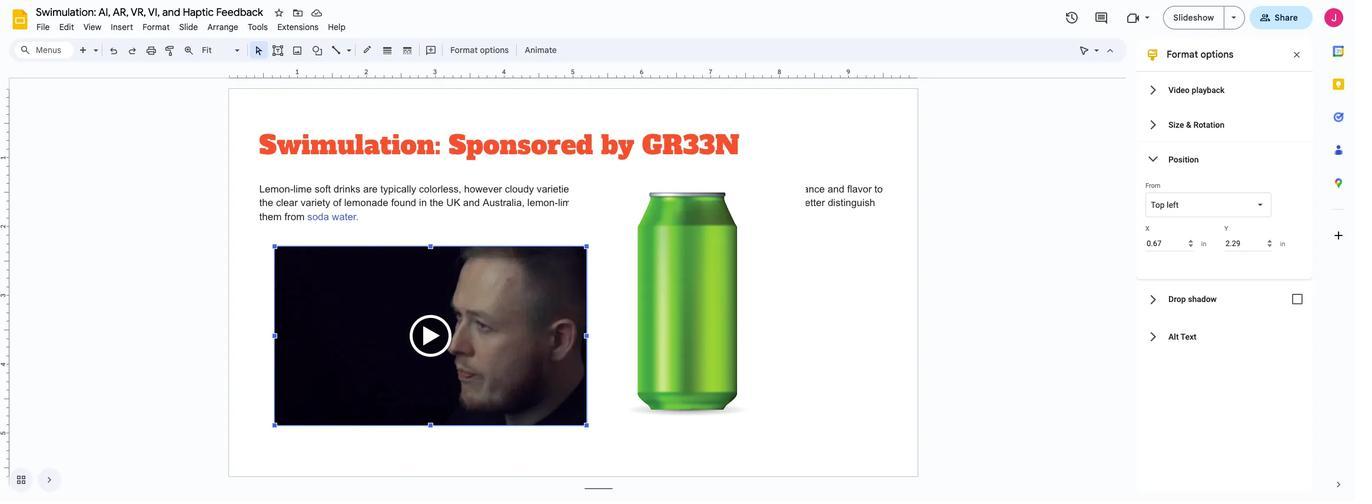 Task type: vqa. For each thing, say whether or not it's contained in the screenshot.
Alt Text tab
yes



Task type: locate. For each thing, give the bounding box(es) containing it.
shadow
[[1188, 294, 1217, 304]]

in for x
[[1202, 240, 1207, 248]]

edit menu item
[[55, 20, 79, 34]]

animate
[[525, 45, 557, 55]]

insert
[[111, 22, 133, 32]]

alt
[[1169, 332, 1179, 341]]

size & rotation
[[1169, 120, 1225, 129]]

X position, measured in inches. Value must be between -58712 and 58712 text field
[[1146, 235, 1193, 251]]

Rename text field
[[32, 5, 270, 19]]

in
[[1202, 240, 1207, 248], [1280, 240, 1286, 248]]

top left
[[1151, 200, 1179, 210]]

text
[[1181, 332, 1197, 341]]

format options button
[[445, 41, 514, 59]]

file
[[37, 22, 50, 32]]

menu bar containing file
[[32, 15, 350, 35]]

insert image image
[[291, 42, 304, 58]]

navigation inside format options application
[[0, 459, 61, 501]]

start slideshow (⌘+enter) image
[[1231, 16, 1236, 19]]

share
[[1275, 12, 1298, 23]]

border dash option
[[401, 42, 414, 58]]

help menu item
[[323, 20, 350, 34]]

video playback tab
[[1136, 72, 1313, 107]]

tab list
[[1322, 35, 1355, 468]]

options
[[480, 45, 509, 55], [1201, 49, 1234, 61]]

2 in from the left
[[1280, 240, 1286, 248]]

toggle shadow image
[[1286, 287, 1309, 311]]

menu bar banner
[[0, 0, 1355, 501]]

options up video playback tab
[[1201, 49, 1234, 61]]

size & rotation tab
[[1136, 107, 1313, 142]]

format
[[143, 22, 170, 32], [450, 45, 478, 55], [1167, 49, 1198, 61]]

&
[[1186, 120, 1192, 129]]

position tab
[[1136, 142, 1313, 177]]

0 horizontal spatial in
[[1202, 240, 1207, 248]]

format options
[[450, 45, 509, 55], [1167, 49, 1234, 61]]

2 horizontal spatial format
[[1167, 49, 1198, 61]]

format inside section
[[1167, 49, 1198, 61]]

from
[[1146, 182, 1161, 190]]

format up video at top
[[1167, 49, 1198, 61]]

0 horizontal spatial format
[[143, 22, 170, 32]]

in right x position, measured in inches. value must be between -58712 and 58712 text field
[[1202, 240, 1207, 248]]

rotation
[[1194, 120, 1225, 129]]

Toggle shadow checkbox
[[1286, 287, 1309, 311]]

format right border dash option
[[450, 45, 478, 55]]

1 horizontal spatial format options
[[1167, 49, 1234, 61]]

left
[[1167, 200, 1179, 210]]

format inside menu item
[[143, 22, 170, 32]]

format down rename text box
[[143, 22, 170, 32]]

tools
[[248, 22, 268, 32]]

1 horizontal spatial format
[[450, 45, 478, 55]]

alt text tab
[[1136, 319, 1313, 354]]

0 horizontal spatial format options
[[450, 45, 509, 55]]

1 horizontal spatial in
[[1280, 240, 1286, 248]]

menu bar inside menu bar banner
[[32, 15, 350, 35]]

0 horizontal spatial options
[[480, 45, 509, 55]]

slide menu item
[[175, 20, 203, 34]]

1 in from the left
[[1202, 240, 1207, 248]]

in for y
[[1280, 240, 1286, 248]]

help
[[328, 22, 346, 32]]

top
[[1151, 200, 1165, 210]]

mode and view toolbar
[[1075, 38, 1120, 62]]

position
[[1169, 155, 1199, 164]]

in right y position, measured in inches. value must be between -58712 and 58712 text field on the right
[[1280, 240, 1286, 248]]

slide
[[179, 22, 198, 32]]

y
[[1225, 225, 1228, 233]]

options inside format options button
[[480, 45, 509, 55]]

Menus field
[[15, 42, 74, 58]]

options left animate
[[480, 45, 509, 55]]

navigation
[[0, 459, 61, 501]]

menu bar
[[32, 15, 350, 35]]

alt text
[[1169, 332, 1197, 341]]

1 horizontal spatial options
[[1201, 49, 1234, 61]]

Zoom text field
[[200, 42, 233, 58]]



Task type: describe. For each thing, give the bounding box(es) containing it.
Y position, measured in inches. Value must be between -58712 and 58712 text field
[[1225, 235, 1272, 251]]

options inside format options section
[[1201, 49, 1234, 61]]

edit
[[59, 22, 74, 32]]

share button
[[1250, 6, 1313, 29]]

arrange menu item
[[203, 20, 243, 34]]

format options section
[[1136, 38, 1313, 492]]

insert menu item
[[106, 20, 138, 34]]

format options inside format options button
[[450, 45, 509, 55]]

format menu item
[[138, 20, 175, 34]]

size
[[1169, 120, 1184, 129]]

animate button
[[520, 41, 562, 59]]

top left option
[[1151, 199, 1179, 211]]

playback
[[1192, 85, 1225, 94]]

tab list inside menu bar banner
[[1322, 35, 1355, 468]]

Star checkbox
[[271, 5, 287, 21]]

view
[[84, 22, 101, 32]]

Zoom field
[[198, 42, 245, 59]]

file menu item
[[32, 20, 55, 34]]

slideshow button
[[1164, 6, 1224, 29]]

border color: transparent image
[[361, 42, 374, 57]]

drop shadow tab
[[1136, 279, 1313, 319]]

view menu item
[[79, 20, 106, 34]]

shape image
[[311, 42, 324, 58]]

x
[[1146, 225, 1150, 233]]

new slide with layout image
[[91, 42, 98, 47]]

video playback
[[1169, 85, 1225, 94]]

extensions
[[277, 22, 319, 32]]

format options application
[[0, 0, 1355, 501]]

slideshow
[[1174, 12, 1214, 23]]

video
[[1169, 85, 1190, 94]]

drop
[[1169, 294, 1186, 304]]

drop shadow
[[1169, 294, 1217, 304]]

border weight option
[[381, 42, 394, 58]]

main toolbar
[[73, 41, 563, 59]]

format options inside format options section
[[1167, 49, 1234, 61]]

tools menu item
[[243, 20, 273, 34]]

format inside button
[[450, 45, 478, 55]]

arrange
[[207, 22, 238, 32]]

extensions menu item
[[273, 20, 323, 34]]



